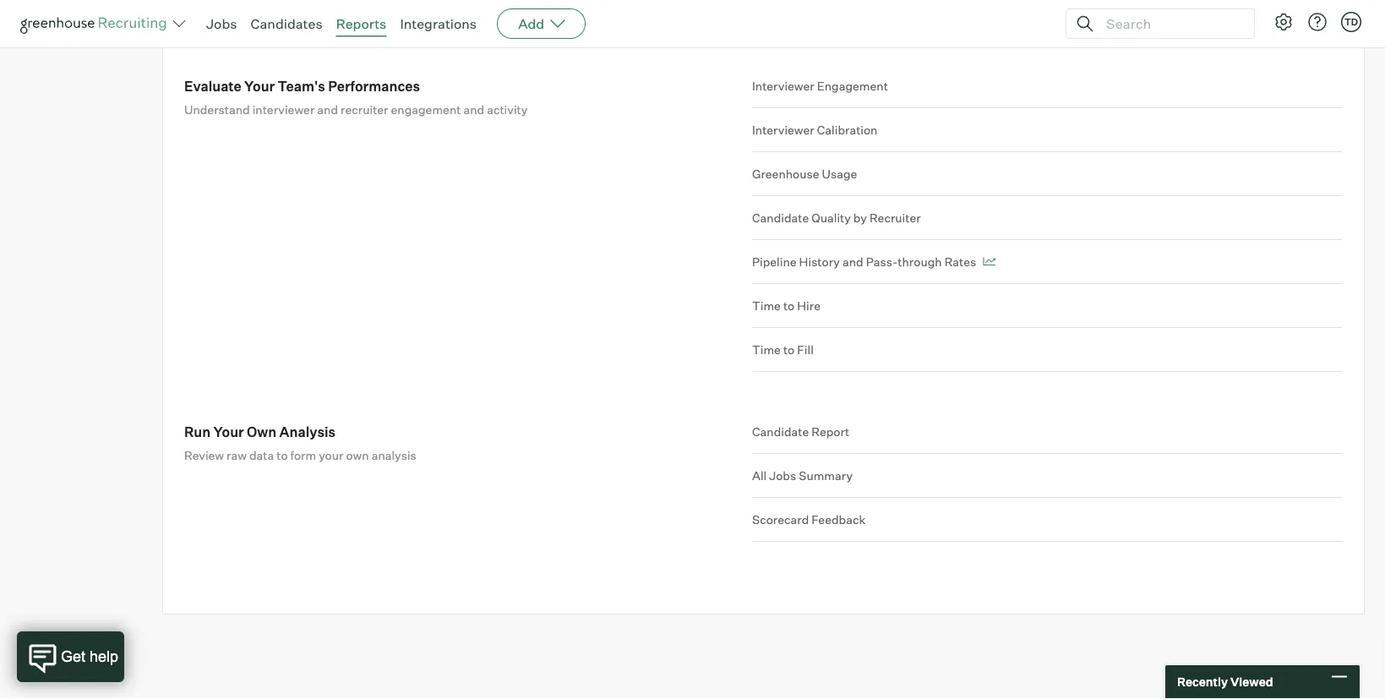 Task type: describe. For each thing, give the bounding box(es) containing it.
candidates
[[251, 15, 323, 32]]

hire
[[798, 298, 821, 313]]

interviewer for interviewer engagement
[[753, 78, 815, 93]]

add
[[518, 15, 545, 32]]

feedback
[[812, 512, 866, 527]]

by
[[854, 210, 867, 225]]

interviewer
[[253, 102, 315, 117]]

viewed
[[1231, 675, 1274, 690]]

interviewer calibration
[[753, 122, 878, 137]]

calibration
[[817, 122, 878, 137]]

time to fill
[[753, 342, 814, 357]]

integrations
[[400, 15, 477, 32]]

data
[[249, 448, 274, 463]]

time to hire link
[[753, 284, 1344, 328]]

icon chart image
[[984, 258, 996, 266]]

greenhouse
[[753, 166, 820, 181]]

time to hire
[[753, 298, 821, 313]]

all jobs summary
[[753, 468, 853, 483]]

usage
[[822, 166, 858, 181]]

Search text field
[[1103, 11, 1240, 36]]

run
[[184, 423, 211, 440]]

history
[[800, 254, 840, 269]]

interviewer engagement link
[[753, 77, 1344, 108]]

reports link
[[336, 15, 387, 32]]

form
[[291, 448, 316, 463]]

recruiter
[[870, 210, 921, 225]]

add button
[[497, 8, 586, 39]]

evaluate
[[184, 78, 242, 94]]

own
[[346, 448, 369, 463]]

all
[[753, 468, 767, 483]]

pass-
[[866, 254, 898, 269]]

team's
[[278, 78, 325, 94]]

to for hire
[[784, 298, 795, 313]]

summary
[[799, 468, 853, 483]]

interviewer for interviewer calibration
[[753, 122, 815, 137]]

candidate quality by recruiter link
[[753, 196, 1344, 240]]

pipeline
[[753, 254, 797, 269]]

understand
[[184, 102, 250, 117]]

rates
[[945, 254, 977, 269]]



Task type: vqa. For each thing, say whether or not it's contained in the screenshot.
note:
no



Task type: locate. For each thing, give the bounding box(es) containing it.
engagement
[[817, 78, 889, 93]]

time inside the time to hire link
[[753, 298, 781, 313]]

and left pass-
[[843, 254, 864, 269]]

0 vertical spatial interviewer
[[753, 78, 815, 93]]

time
[[753, 298, 781, 313], [753, 342, 781, 357]]

2 time from the top
[[753, 342, 781, 357]]

through
[[898, 254, 943, 269]]

1 horizontal spatial your
[[244, 78, 275, 94]]

to left fill
[[784, 342, 795, 357]]

candidate report link
[[753, 423, 1344, 454]]

0 horizontal spatial jobs
[[206, 15, 237, 32]]

time for time to fill
[[753, 342, 781, 357]]

configure image
[[1274, 12, 1295, 32]]

interviewer up "interviewer calibration"
[[753, 78, 815, 93]]

1 horizontal spatial jobs
[[770, 468, 797, 483]]

2 candidate from the top
[[753, 424, 809, 439]]

1 horizontal spatial and
[[464, 102, 485, 117]]

reports
[[336, 15, 387, 32]]

candidate report
[[753, 424, 850, 439]]

analysis
[[280, 423, 336, 440]]

your
[[244, 78, 275, 94], [214, 423, 244, 440]]

and
[[317, 102, 338, 117], [464, 102, 485, 117], [843, 254, 864, 269]]

greenhouse usage link
[[753, 152, 1344, 196]]

0 vertical spatial time
[[753, 298, 781, 313]]

review
[[184, 448, 224, 463]]

to inside the time to hire link
[[784, 298, 795, 313]]

recently viewed
[[1178, 675, 1274, 690]]

time to fill link
[[753, 328, 1344, 372]]

0 vertical spatial your
[[244, 78, 275, 94]]

0 vertical spatial candidate
[[753, 210, 809, 225]]

analysis
[[372, 448, 417, 463]]

all jobs summary link
[[753, 454, 1344, 498]]

your for evaluate
[[244, 78, 275, 94]]

0 horizontal spatial and
[[317, 102, 338, 117]]

greenhouse recruiting image
[[20, 14, 172, 34]]

time for time to hire
[[753, 298, 781, 313]]

2 interviewer from the top
[[753, 122, 815, 137]]

0 horizontal spatial your
[[214, 423, 244, 440]]

scorecard feedback
[[753, 512, 866, 527]]

report
[[812, 424, 850, 439]]

1 vertical spatial interviewer
[[753, 122, 815, 137]]

activity
[[487, 102, 528, 117]]

1 vertical spatial jobs
[[770, 468, 797, 483]]

2 horizontal spatial and
[[843, 254, 864, 269]]

1 vertical spatial to
[[784, 342, 795, 357]]

to left hire
[[784, 298, 795, 313]]

greenhouse usage
[[753, 166, 858, 181]]

to right data in the left of the page
[[277, 448, 288, 463]]

candidate quality by recruiter
[[753, 210, 921, 225]]

scorecard feedback link
[[753, 498, 1344, 542]]

1 interviewer from the top
[[753, 78, 815, 93]]

interviewer engagement
[[753, 78, 889, 93]]

candidate up all
[[753, 424, 809, 439]]

integrations link
[[400, 15, 477, 32]]

time inside 'time to fill' link
[[753, 342, 781, 357]]

your up 'raw'
[[214, 423, 244, 440]]

and down team's
[[317, 102, 338, 117]]

recently
[[1178, 675, 1229, 690]]

0 vertical spatial jobs
[[206, 15, 237, 32]]

fill
[[798, 342, 814, 357]]

quality
[[812, 210, 851, 225]]

jobs link
[[206, 15, 237, 32]]

candidate down greenhouse at right top
[[753, 210, 809, 225]]

td button
[[1339, 8, 1366, 36]]

0 vertical spatial to
[[784, 298, 795, 313]]

candidate for candidate quality by recruiter
[[753, 210, 809, 225]]

time left fill
[[753, 342, 781, 357]]

td button
[[1342, 12, 1362, 32]]

candidate for candidate report
[[753, 424, 809, 439]]

interviewer calibration link
[[753, 108, 1344, 152]]

pipeline history and pass-through rates
[[753, 254, 977, 269]]

recruiter
[[341, 102, 389, 117]]

own
[[247, 423, 277, 440]]

your
[[319, 448, 344, 463]]

1 time from the top
[[753, 298, 781, 313]]

1 vertical spatial your
[[214, 423, 244, 440]]

jobs inside all jobs summary link
[[770, 468, 797, 483]]

your inside run your own analysis review raw data to form your own analysis
[[214, 423, 244, 440]]

your inside the evaluate your team's performances understand interviewer and recruiter engagement and activity
[[244, 78, 275, 94]]

interviewer up greenhouse at right top
[[753, 122, 815, 137]]

raw
[[227, 448, 247, 463]]

1 candidate from the top
[[753, 210, 809, 225]]

jobs up evaluate
[[206, 15, 237, 32]]

to inside run your own analysis review raw data to form your own analysis
[[277, 448, 288, 463]]

to for fill
[[784, 342, 795, 357]]

to
[[784, 298, 795, 313], [784, 342, 795, 357], [277, 448, 288, 463]]

engagement
[[391, 102, 461, 117]]

interviewer
[[753, 78, 815, 93], [753, 122, 815, 137]]

candidates link
[[251, 15, 323, 32]]

your for run
[[214, 423, 244, 440]]

your up the interviewer
[[244, 78, 275, 94]]

and left "activity"
[[464, 102, 485, 117]]

time left hire
[[753, 298, 781, 313]]

1 vertical spatial time
[[753, 342, 781, 357]]

candidate
[[753, 210, 809, 225], [753, 424, 809, 439]]

td
[[1345, 16, 1359, 27]]

to inside 'time to fill' link
[[784, 342, 795, 357]]

jobs
[[206, 15, 237, 32], [770, 468, 797, 483]]

scorecard
[[753, 512, 809, 527]]

1 vertical spatial candidate
[[753, 424, 809, 439]]

2 vertical spatial to
[[277, 448, 288, 463]]

run your own analysis review raw data to form your own analysis
[[184, 423, 417, 463]]

performances
[[328, 78, 420, 94]]

jobs right all
[[770, 468, 797, 483]]

evaluate your team's performances understand interviewer and recruiter engagement and activity
[[184, 78, 528, 117]]



